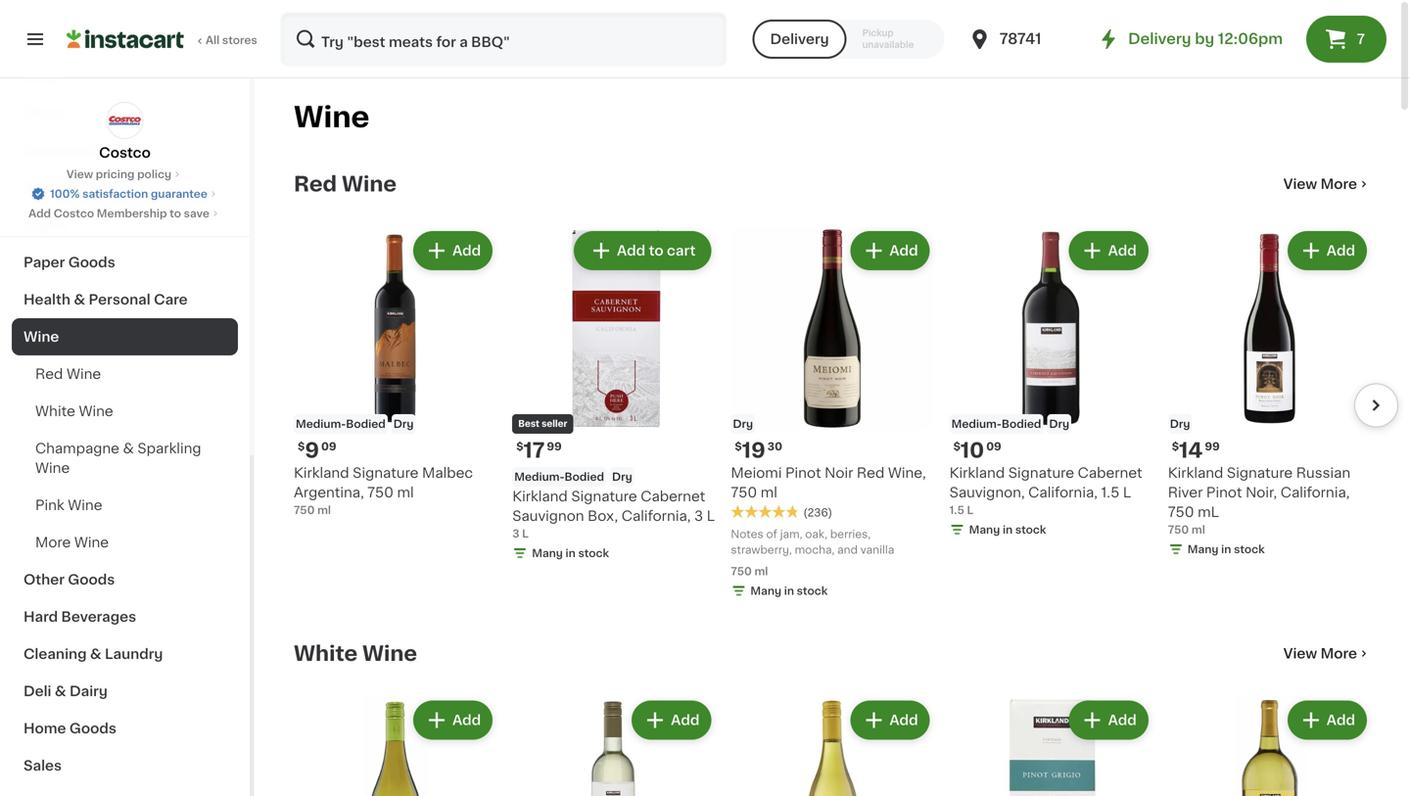 Task type: describe. For each thing, give the bounding box(es) containing it.
10
[[961, 441, 985, 461]]

other
[[24, 573, 65, 587]]

stock down the mocha,
[[797, 586, 828, 597]]

guarantee
[[151, 189, 208, 199]]

pink wine
[[35, 499, 102, 512]]

best seller
[[518, 420, 568, 429]]

& for health
[[74, 293, 85, 307]]

other goods link
[[12, 561, 238, 599]]

0 vertical spatial white
[[35, 405, 75, 418]]

$ 9 09
[[298, 441, 337, 461]]

ml inside kirkland signature russian river pinot noir, california, 750 ml 750 ml
[[1192, 525, 1206, 536]]

other goods
[[24, 573, 115, 587]]

09 for 9
[[321, 442, 337, 452]]

many for l
[[970, 525, 1001, 536]]

malbec
[[422, 467, 473, 480]]

1 horizontal spatial 1.5
[[1102, 486, 1120, 500]]

wine,
[[888, 467, 927, 480]]

home goods link
[[12, 710, 238, 748]]

78741
[[1000, 32, 1042, 46]]

ml down argentina,
[[317, 505, 331, 516]]

view inside view pricing policy link
[[67, 169, 93, 180]]

1 horizontal spatial white wine link
[[294, 642, 417, 666]]

jam,
[[781, 529, 803, 540]]

78741 button
[[969, 12, 1086, 67]]

product group containing 10
[[950, 227, 1153, 542]]

view for white wine
[[1284, 647, 1318, 661]]

russian
[[1297, 467, 1351, 480]]

pricing
[[96, 169, 135, 180]]

signature for 750
[[353, 467, 419, 480]]

deli & dairy link
[[12, 673, 238, 710]]

dairy
[[70, 685, 108, 699]]

paper
[[24, 256, 65, 269]]

0 vertical spatial red wine
[[294, 174, 397, 194]]

many in stock for ml
[[1188, 544, 1265, 555]]

cabernet for 1.5
[[1078, 467, 1143, 480]]

box,
[[588, 510, 618, 523]]

in for ml
[[1222, 544, 1232, 555]]

save
[[184, 208, 210, 219]]

many for ml
[[1188, 544, 1219, 555]]

electronics
[[24, 144, 104, 158]]

750 ml
[[731, 566, 769, 577]]

$ for 9
[[298, 442, 305, 452]]

$ 10 09
[[954, 441, 1002, 461]]

more wine
[[35, 536, 109, 550]]

instacart logo image
[[67, 27, 184, 51]]

add to cart
[[617, 244, 696, 258]]

kirkland for river
[[1169, 467, 1224, 480]]

signature for california,
[[1009, 467, 1075, 480]]

more wine link
[[12, 524, 238, 561]]

and
[[838, 545, 858, 556]]

0 vertical spatial costco
[[99, 146, 151, 160]]

berries,
[[831, 529, 871, 540]]

sales
[[24, 759, 62, 773]]

service type group
[[753, 20, 945, 59]]

stores
[[222, 35, 257, 46]]

vanilla
[[861, 545, 895, 556]]

beer & cider
[[24, 181, 114, 195]]

bodied for 9
[[346, 419, 386, 430]]

noir,
[[1246, 486, 1278, 500]]

ml down strawberry,
[[755, 566, 769, 577]]

& for champagne
[[123, 442, 134, 456]]

strawberry,
[[731, 545, 792, 556]]

09 for 10
[[987, 442, 1002, 452]]

champagne & sparkling wine
[[35, 442, 201, 475]]

baby link
[[12, 58, 238, 95]]

& for deli
[[55, 685, 66, 699]]

hard beverages
[[24, 610, 136, 624]]

river
[[1169, 486, 1203, 500]]

all stores
[[206, 35, 257, 46]]

of
[[767, 529, 778, 540]]

delivery for delivery
[[771, 32, 829, 46]]

floral
[[24, 107, 63, 121]]

stock for california,
[[1016, 525, 1047, 536]]

sauvignon
[[513, 510, 584, 523]]

1 horizontal spatial bodied
[[565, 472, 604, 483]]

$ for 17
[[517, 442, 524, 452]]

champagne & sparkling wine link
[[12, 430, 238, 487]]

view for red wine
[[1284, 177, 1318, 191]]

cart
[[667, 244, 696, 258]]

personal
[[89, 293, 151, 307]]

floral link
[[12, 95, 238, 132]]

14
[[1180, 441, 1203, 461]]

by
[[1195, 32, 1215, 46]]

costco logo image
[[106, 102, 144, 139]]

health & personal care
[[24, 293, 188, 307]]

1 vertical spatial 3
[[513, 529, 520, 540]]

red inside meiomi pinot noir red wine, 750 ml
[[857, 467, 885, 480]]

1 vertical spatial white
[[294, 644, 358, 664]]

cleaning & laundry
[[24, 648, 163, 661]]

1 vertical spatial red wine
[[35, 367, 101, 381]]

meiomi pinot noir red wine, 750 ml
[[731, 467, 927, 500]]

dry up kirkland signature cabernet sauvignon, california, 1.5 l 1.5 l
[[1050, 419, 1070, 430]]

ml right argentina,
[[397, 486, 414, 500]]

medium- for 10
[[952, 419, 1002, 430]]

view pricing policy
[[67, 169, 172, 180]]

pinot inside kirkland signature russian river pinot noir, california, 750 ml 750 ml
[[1207, 486, 1243, 500]]

liquor link
[[12, 207, 238, 244]]

home goods
[[24, 722, 117, 736]]

paper goods
[[24, 256, 115, 269]]

$ 17 99
[[517, 441, 562, 461]]

view more for white wine
[[1284, 647, 1358, 661]]

add to cart button
[[576, 233, 710, 268]]

7 button
[[1307, 16, 1387, 63]]

in down strawberry,
[[785, 586, 795, 597]]

delivery by 12:06pm
[[1129, 32, 1283, 46]]

health
[[24, 293, 71, 307]]

medium-bodied dry for 10
[[952, 419, 1070, 430]]

california, inside kirkland signature cabernet sauvignon, california, 1.5 l 1.5 l
[[1029, 486, 1098, 500]]

pink wine link
[[12, 487, 238, 524]]

meiomi
[[731, 467, 782, 480]]

all stores link
[[67, 12, 259, 67]]

17
[[524, 441, 545, 461]]

signature for pinot
[[1228, 467, 1293, 480]]

$ 19 30
[[735, 441, 783, 461]]

baby
[[24, 70, 60, 83]]

care
[[154, 293, 188, 307]]

dry up 19
[[733, 419, 753, 430]]

cabernet for california,
[[641, 490, 706, 504]]

1 horizontal spatial white wine
[[294, 644, 417, 664]]

hard
[[24, 610, 58, 624]]

add costco membership to save link
[[28, 206, 221, 221]]



Task type: locate. For each thing, give the bounding box(es) containing it.
$ inside $ 19 30
[[735, 442, 742, 452]]

signature up noir,
[[1228, 467, 1293, 480]]

★★★★★
[[731, 505, 800, 519], [731, 505, 800, 519]]

california, right box,
[[622, 510, 691, 523]]

in
[[1003, 525, 1013, 536], [1222, 544, 1232, 555], [566, 548, 576, 559], [785, 586, 795, 597]]

view more link for white wine
[[1284, 644, 1372, 664]]

1.5 left river
[[1102, 486, 1120, 500]]

deli & dairy
[[24, 685, 108, 699]]

item carousel region
[[266, 219, 1399, 611]]

costco link
[[99, 102, 151, 163]]

0 horizontal spatial delivery
[[771, 32, 829, 46]]

2 view more link from the top
[[1284, 644, 1372, 664]]

09 right 10 on the bottom right
[[987, 442, 1002, 452]]

ml inside meiomi pinot noir red wine, 750 ml
[[761, 486, 778, 500]]

in for 3
[[566, 548, 576, 559]]

$ up argentina,
[[298, 442, 305, 452]]

beverages
[[61, 610, 136, 624]]

2 horizontal spatial red
[[857, 467, 885, 480]]

0 horizontal spatial white
[[35, 405, 75, 418]]

1.5 down sauvignon,
[[950, 505, 965, 516]]

1 horizontal spatial red wine link
[[294, 172, 397, 196]]

kirkland inside kirkland signature russian river pinot noir, california, 750 ml 750 ml
[[1169, 467, 1224, 480]]

oak,
[[806, 529, 828, 540]]

2 vertical spatial red
[[857, 467, 885, 480]]

signature inside kirkland signature malbec argentina, 750 ml 750 ml
[[353, 467, 419, 480]]

view more link for red wine
[[1284, 174, 1372, 194]]

1 horizontal spatial delivery
[[1129, 32, 1192, 46]]

$ up river
[[1173, 442, 1180, 452]]

medium- for 9
[[296, 419, 346, 430]]

3
[[695, 510, 704, 523], [513, 529, 520, 540]]

liquor
[[24, 218, 69, 232]]

& right beer
[[60, 181, 72, 195]]

$ inside $ 10 09
[[954, 442, 961, 452]]

in for l
[[1003, 525, 1013, 536]]

signature inside kirkland signature russian river pinot noir, california, 750 ml 750 ml
[[1228, 467, 1293, 480]]

1 horizontal spatial 3
[[695, 510, 704, 523]]

2 view more from the top
[[1284, 647, 1358, 661]]

hard beverages link
[[12, 599, 238, 636]]

kirkland signature cabernet sauvignon box, california, 3 l 3 l
[[513, 490, 715, 540]]

& inside champagne & sparkling wine
[[123, 442, 134, 456]]

more for white wine
[[1321, 647, 1358, 661]]

product group containing 14
[[1169, 227, 1372, 562]]

9
[[305, 441, 319, 461]]

1 horizontal spatial medium-bodied dry
[[515, 472, 633, 483]]

beer & cider link
[[12, 169, 238, 207]]

many in stock for 3
[[532, 548, 609, 559]]

2 09 from the left
[[987, 442, 1002, 452]]

many in stock down ml
[[1188, 544, 1265, 555]]

goods down dairy
[[69, 722, 117, 736]]

1 vertical spatial white wine link
[[294, 642, 417, 666]]

pinot inside meiomi pinot noir red wine, 750 ml
[[786, 467, 822, 480]]

100%
[[50, 189, 80, 199]]

medium-
[[296, 419, 346, 430], [952, 419, 1002, 430], [515, 472, 565, 483]]

09 inside $ 9 09
[[321, 442, 337, 452]]

$ 14 99
[[1173, 441, 1220, 461]]

ml
[[1198, 506, 1220, 519]]

& left "sparkling"
[[123, 442, 134, 456]]

1 vertical spatial to
[[649, 244, 664, 258]]

bodied up kirkland signature cabernet sauvignon, california, 1.5 l 1.5 l
[[1002, 419, 1042, 430]]

kirkland for sauvignon,
[[950, 467, 1005, 480]]

1 $ from the left
[[298, 442, 305, 452]]

membership
[[97, 208, 167, 219]]

1 vertical spatial goods
[[68, 573, 115, 587]]

california, down russian
[[1281, 486, 1350, 500]]

2 vertical spatial more
[[1321, 647, 1358, 661]]

stock for pinot
[[1235, 544, 1265, 555]]

$ inside $ 9 09
[[298, 442, 305, 452]]

0 horizontal spatial california,
[[622, 510, 691, 523]]

add
[[28, 208, 51, 219], [453, 244, 481, 258], [617, 244, 646, 258], [890, 244, 919, 258], [1109, 244, 1137, 258], [1327, 244, 1356, 258], [453, 714, 481, 728], [671, 714, 700, 728], [890, 714, 919, 728], [1109, 714, 1137, 728], [1327, 714, 1356, 728]]

argentina,
[[294, 486, 364, 500]]

goods up health & personal care
[[68, 256, 115, 269]]

kirkland inside kirkland signature malbec argentina, 750 ml 750 ml
[[294, 467, 349, 480]]

1 horizontal spatial california,
[[1029, 486, 1098, 500]]

california, inside kirkland signature cabernet sauvignon box, california, 3 l 3 l
[[622, 510, 691, 523]]

0 vertical spatial goods
[[68, 256, 115, 269]]

0 vertical spatial more
[[1321, 177, 1358, 191]]

99 right 14
[[1205, 442, 1220, 452]]

white wine link
[[12, 393, 238, 430], [294, 642, 417, 666]]

0 vertical spatial 3
[[695, 510, 704, 523]]

add costco membership to save
[[28, 208, 210, 219]]

2 $ from the left
[[735, 442, 742, 452]]

to inside button
[[649, 244, 664, 258]]

red wine link for red wine's view more link
[[294, 172, 397, 196]]

(236)
[[804, 508, 833, 518]]

$
[[298, 442, 305, 452], [735, 442, 742, 452], [517, 442, 524, 452], [954, 442, 961, 452], [1173, 442, 1180, 452]]

1 vertical spatial 1.5
[[950, 505, 965, 516]]

1 vertical spatial more
[[35, 536, 71, 550]]

paper goods link
[[12, 244, 238, 281]]

30
[[768, 442, 783, 452]]

ml
[[397, 486, 414, 500], [761, 486, 778, 500], [317, 505, 331, 516], [1192, 525, 1206, 536], [755, 566, 769, 577]]

$ for 10
[[954, 442, 961, 452]]

1 horizontal spatial 09
[[987, 442, 1002, 452]]

1 vertical spatial costco
[[54, 208, 94, 219]]

2 horizontal spatial bodied
[[1002, 419, 1042, 430]]

None search field
[[280, 12, 727, 67]]

cider
[[75, 181, 114, 195]]

to down guarantee at top left
[[170, 208, 181, 219]]

1 vertical spatial red wine link
[[12, 356, 238, 393]]

wine inside champagne & sparkling wine
[[35, 461, 70, 475]]

mocha,
[[795, 545, 835, 556]]

stock for box,
[[578, 548, 609, 559]]

home
[[24, 722, 66, 736]]

goods
[[68, 256, 115, 269], [68, 573, 115, 587], [69, 722, 117, 736]]

medium-bodied dry for 9
[[296, 419, 414, 430]]

0 vertical spatial pinot
[[786, 467, 822, 480]]

$ inside $ 17 99
[[517, 442, 524, 452]]

1 horizontal spatial to
[[649, 244, 664, 258]]

1 vertical spatial cabernet
[[641, 490, 706, 504]]

4 $ from the left
[[954, 442, 961, 452]]

$ up meiomi
[[735, 442, 742, 452]]

0 horizontal spatial bodied
[[346, 419, 386, 430]]

0 horizontal spatial medium-
[[296, 419, 346, 430]]

red wine
[[294, 174, 397, 194], [35, 367, 101, 381]]

09 right 9
[[321, 442, 337, 452]]

2 horizontal spatial medium-
[[952, 419, 1002, 430]]

1 horizontal spatial red wine
[[294, 174, 397, 194]]

$ up sauvignon,
[[954, 442, 961, 452]]

in down sauvignon
[[566, 548, 576, 559]]

2 horizontal spatial medium-bodied dry
[[952, 419, 1070, 430]]

0 vertical spatial white wine
[[35, 405, 113, 418]]

1 09 from the left
[[321, 442, 337, 452]]

1.5
[[1102, 486, 1120, 500], [950, 505, 965, 516]]

1 horizontal spatial cabernet
[[1078, 467, 1143, 480]]

kirkland up sauvignon,
[[950, 467, 1005, 480]]

many down 750 ml
[[751, 586, 782, 597]]

99 right 17
[[547, 442, 562, 452]]

dry
[[394, 419, 414, 430], [733, 419, 753, 430], [1050, 419, 1070, 430], [1171, 419, 1191, 430], [612, 472, 633, 483]]

cabernet
[[1078, 467, 1143, 480], [641, 490, 706, 504]]

0 horizontal spatial 99
[[547, 442, 562, 452]]

cleaning & laundry link
[[12, 636, 238, 673]]

kirkland signature cabernet sauvignon, california, 1.5 l 1.5 l
[[950, 467, 1143, 516]]

many down sauvignon,
[[970, 525, 1001, 536]]

view pricing policy link
[[67, 167, 183, 182]]

ml down meiomi
[[761, 486, 778, 500]]

delivery inside button
[[771, 32, 829, 46]]

seller
[[542, 420, 568, 429]]

1 view more from the top
[[1284, 177, 1358, 191]]

product group containing 9
[[294, 227, 497, 518]]

100% satisfaction guarantee button
[[30, 182, 219, 202]]

kirkland for sauvignon
[[513, 490, 568, 504]]

in down sauvignon,
[[1003, 525, 1013, 536]]

& down beverages
[[90, 648, 101, 661]]

kirkland up sauvignon
[[513, 490, 568, 504]]

health & personal care link
[[12, 281, 238, 318]]

$ inside $ 14 99
[[1173, 442, 1180, 452]]

many down sauvignon
[[532, 548, 563, 559]]

signature up box,
[[571, 490, 637, 504]]

in down kirkland signature russian river pinot noir, california, 750 ml 750 ml
[[1222, 544, 1232, 555]]

12:06pm
[[1219, 32, 1283, 46]]

sauvignon,
[[950, 486, 1025, 500]]

many in stock down sauvignon
[[532, 548, 609, 559]]

99 for 14
[[1205, 442, 1220, 452]]

stock down kirkland signature russian river pinot noir, california, 750 ml 750 ml
[[1235, 544, 1265, 555]]

dry up 14
[[1171, 419, 1191, 430]]

ml down ml
[[1192, 525, 1206, 536]]

goods for home goods
[[69, 722, 117, 736]]

dry up kirkland signature malbec argentina, 750 ml 750 ml on the bottom of the page
[[394, 419, 414, 430]]

many in stock down sauvignon,
[[970, 525, 1047, 536]]

0 horizontal spatial 3
[[513, 529, 520, 540]]

l
[[1124, 486, 1132, 500], [968, 505, 974, 516], [707, 510, 715, 523], [522, 529, 529, 540]]

medium-bodied dry down $ 17 99
[[515, 472, 633, 483]]

california, inside kirkland signature russian river pinot noir, california, 750 ml 750 ml
[[1281, 486, 1350, 500]]

many in stock for l
[[970, 525, 1047, 536]]

1 horizontal spatial red
[[294, 174, 337, 194]]

kirkland up river
[[1169, 467, 1224, 480]]

0 vertical spatial red
[[294, 174, 337, 194]]

$ down best
[[517, 442, 524, 452]]

& right deli at the left bottom of page
[[55, 685, 66, 699]]

signature inside kirkland signature cabernet sauvignon, california, 1.5 l 1.5 l
[[1009, 467, 1075, 480]]

view more for red wine
[[1284, 177, 1358, 191]]

0 horizontal spatial red wine link
[[12, 356, 238, 393]]

medium- up $ 9 09
[[296, 419, 346, 430]]

pinot left noir at bottom right
[[786, 467, 822, 480]]

1 horizontal spatial white
[[294, 644, 358, 664]]

delivery
[[1129, 32, 1192, 46], [771, 32, 829, 46]]

policy
[[137, 169, 172, 180]]

all
[[206, 35, 220, 46]]

0 vertical spatial view more
[[1284, 177, 1358, 191]]

bodied up kirkland signature malbec argentina, 750 ml 750 ml on the bottom of the page
[[346, 419, 386, 430]]

sparkling
[[138, 442, 201, 456]]

view
[[67, 169, 93, 180], [1284, 177, 1318, 191], [1284, 647, 1318, 661]]

delivery button
[[753, 20, 847, 59]]

Search field
[[282, 14, 725, 65]]

$ for 19
[[735, 442, 742, 452]]

5 $ from the left
[[1173, 442, 1180, 452]]

more for red wine
[[1321, 177, 1358, 191]]

goods inside "link"
[[68, 573, 115, 587]]

stock down kirkland signature cabernet sauvignon, california, 1.5 l 1.5 l
[[1016, 525, 1047, 536]]

deli
[[24, 685, 51, 699]]

product group
[[294, 227, 497, 518], [513, 227, 716, 566], [731, 227, 934, 603], [950, 227, 1153, 542], [1169, 227, 1372, 562], [294, 697, 497, 797], [513, 697, 716, 797], [731, 697, 934, 797], [950, 697, 1153, 797], [1169, 697, 1372, 797]]

product group containing 17
[[513, 227, 716, 566]]

0 vertical spatial to
[[170, 208, 181, 219]]

1 horizontal spatial pinot
[[1207, 486, 1243, 500]]

white
[[35, 405, 75, 418], [294, 644, 358, 664]]

many in stock
[[970, 525, 1047, 536], [1188, 544, 1265, 555], [532, 548, 609, 559], [751, 586, 828, 597]]

1 vertical spatial pinot
[[1207, 486, 1243, 500]]

0 vertical spatial 1.5
[[1102, 486, 1120, 500]]

0 vertical spatial red wine link
[[294, 172, 397, 196]]

dry up kirkland signature cabernet sauvignon box, california, 3 l 3 l
[[612, 472, 633, 483]]

stock down box,
[[578, 548, 609, 559]]

costco down '100%' at left
[[54, 208, 94, 219]]

cabernet inside kirkland signature cabernet sauvignon, california, 1.5 l 1.5 l
[[1078, 467, 1143, 480]]

medium-bodied dry up $ 9 09
[[296, 419, 414, 430]]

99 inside $ 14 99
[[1205, 442, 1220, 452]]

0 horizontal spatial medium-bodied dry
[[296, 419, 414, 430]]

1 vertical spatial red
[[35, 367, 63, 381]]

750
[[368, 486, 394, 500], [731, 486, 758, 500], [294, 505, 315, 516], [1169, 506, 1195, 519], [1169, 525, 1190, 536], [731, 566, 752, 577]]

signature inside kirkland signature cabernet sauvignon box, california, 3 l 3 l
[[571, 490, 637, 504]]

100% satisfaction guarantee
[[50, 189, 208, 199]]

red wine link for left the white wine link
[[12, 356, 238, 393]]

view more
[[1284, 177, 1358, 191], [1284, 647, 1358, 661]]

pink
[[35, 499, 64, 512]]

& for beer
[[60, 181, 72, 195]]

&
[[60, 181, 72, 195], [74, 293, 85, 307], [123, 442, 134, 456], [90, 648, 101, 661], [55, 685, 66, 699]]

california, right sauvignon,
[[1029, 486, 1098, 500]]

many in stock down 750 ml
[[751, 586, 828, 597]]

& right health
[[74, 293, 85, 307]]

0 vertical spatial view more link
[[1284, 174, 1372, 194]]

& for cleaning
[[90, 648, 101, 661]]

add inside button
[[617, 244, 646, 258]]

goods for paper goods
[[68, 256, 115, 269]]

electronics link
[[12, 132, 238, 169]]

19
[[742, 441, 766, 461]]

0 horizontal spatial cabernet
[[641, 490, 706, 504]]

more
[[1321, 177, 1358, 191], [35, 536, 71, 550], [1321, 647, 1358, 661]]

0 horizontal spatial red wine
[[35, 367, 101, 381]]

0 horizontal spatial 1.5
[[950, 505, 965, 516]]

to
[[170, 208, 181, 219], [649, 244, 664, 258]]

1 vertical spatial view more link
[[1284, 644, 1372, 664]]

delivery for delivery by 12:06pm
[[1129, 32, 1192, 46]]

delivery by 12:06pm link
[[1097, 27, 1283, 51]]

1 99 from the left
[[547, 442, 562, 452]]

750 inside meiomi pinot noir red wine, 750 ml
[[731, 486, 758, 500]]

many for 3
[[532, 548, 563, 559]]

99
[[547, 442, 562, 452], [1205, 442, 1220, 452]]

0 horizontal spatial white wine
[[35, 405, 113, 418]]

1 horizontal spatial medium-
[[515, 472, 565, 483]]

goods for other goods
[[68, 573, 115, 587]]

medium- down $ 17 99
[[515, 472, 565, 483]]

0 horizontal spatial pinot
[[786, 467, 822, 480]]

09 inside $ 10 09
[[987, 442, 1002, 452]]

cabernet inside kirkland signature cabernet sauvignon box, california, 3 l 3 l
[[641, 490, 706, 504]]

cleaning
[[24, 648, 87, 661]]

kirkland inside kirkland signature cabernet sauvignon, california, 1.5 l 1.5 l
[[950, 467, 1005, 480]]

kirkland for argentina,
[[294, 467, 349, 480]]

2 vertical spatial goods
[[69, 722, 117, 736]]

best
[[518, 420, 540, 429]]

99 inside $ 17 99
[[547, 442, 562, 452]]

costco
[[99, 146, 151, 160], [54, 208, 94, 219]]

1 horizontal spatial costco
[[99, 146, 151, 160]]

stock
[[1016, 525, 1047, 536], [1235, 544, 1265, 555], [578, 548, 609, 559], [797, 586, 828, 597]]

satisfaction
[[82, 189, 148, 199]]

signature for box,
[[571, 490, 637, 504]]

medium-bodied dry up $ 10 09
[[952, 419, 1070, 430]]

goods up beverages
[[68, 573, 115, 587]]

signature up argentina,
[[353, 467, 419, 480]]

2 99 from the left
[[1205, 442, 1220, 452]]

wine link
[[12, 318, 238, 356]]

product group containing 19
[[731, 227, 934, 603]]

0 horizontal spatial costco
[[54, 208, 94, 219]]

0 horizontal spatial to
[[170, 208, 181, 219]]

kirkland inside kirkland signature cabernet sauvignon box, california, 3 l 3 l
[[513, 490, 568, 504]]

1 vertical spatial view more
[[1284, 647, 1358, 661]]

7
[[1358, 32, 1366, 46]]

1 view more link from the top
[[1284, 174, 1372, 194]]

0 horizontal spatial red
[[35, 367, 63, 381]]

bodied up box,
[[565, 472, 604, 483]]

medium- up $ 10 09
[[952, 419, 1002, 430]]

0 vertical spatial cabernet
[[1078, 467, 1143, 480]]

pinot up ml
[[1207, 486, 1243, 500]]

costco up view pricing policy link
[[99, 146, 151, 160]]

1 horizontal spatial 99
[[1205, 442, 1220, 452]]

1 vertical spatial white wine
[[294, 644, 417, 664]]

bodied for 10
[[1002, 419, 1042, 430]]

0 horizontal spatial 09
[[321, 442, 337, 452]]

notes of jam, oak, berries, strawberry, mocha, and vanilla
[[731, 529, 895, 556]]

sales link
[[12, 748, 238, 785]]

0 horizontal spatial white wine link
[[12, 393, 238, 430]]

kirkland
[[294, 467, 349, 480], [950, 467, 1005, 480], [1169, 467, 1224, 480], [513, 490, 568, 504]]

many down ml
[[1188, 544, 1219, 555]]

kirkland signature russian river pinot noir, california, 750 ml 750 ml
[[1169, 467, 1351, 536]]

3 $ from the left
[[517, 442, 524, 452]]

to left 'cart'
[[649, 244, 664, 258]]

signature up sauvignon,
[[1009, 467, 1075, 480]]

0 vertical spatial white wine link
[[12, 393, 238, 430]]

$ for 14
[[1173, 442, 1180, 452]]

kirkland up argentina,
[[294, 467, 349, 480]]

99 for 17
[[547, 442, 562, 452]]

2 horizontal spatial california,
[[1281, 486, 1350, 500]]



Task type: vqa. For each thing, say whether or not it's contained in the screenshot.
Cottage Cheese
no



